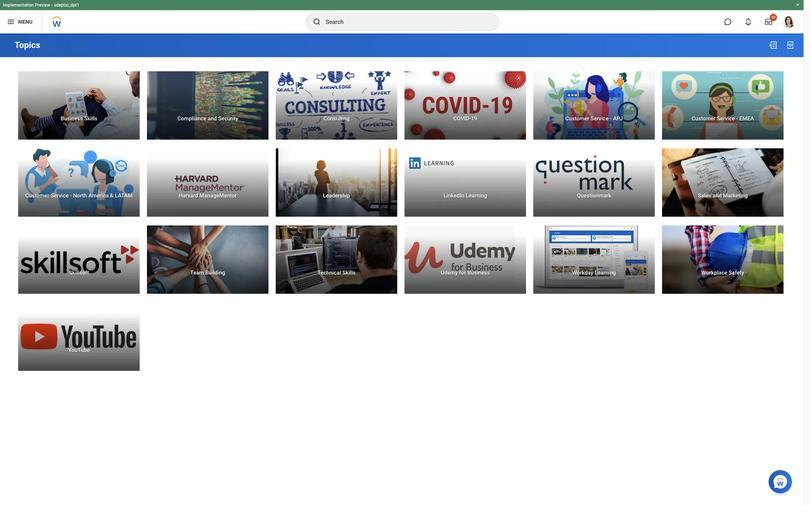 Task type: vqa. For each thing, say whether or not it's contained in the screenshot.
available.
no



Task type: describe. For each thing, give the bounding box(es) containing it.
customer for customer service - apj
[[566, 116, 590, 122]]

customer service - apj button
[[534, 71, 656, 140]]

implementation
[[3, 3, 34, 8]]

skillsoft button
[[18, 226, 140, 294]]

- for north
[[70, 193, 72, 199]]

customer service - emea button
[[663, 71, 784, 140]]

technical skills button
[[276, 226, 398, 294]]

team building
[[190, 270, 225, 277]]

team
[[190, 270, 204, 277]]

&
[[110, 193, 114, 199]]

customer service - north america & latam button
[[18, 149, 140, 217]]

service for emea
[[718, 116, 736, 122]]

leadership
[[323, 193, 350, 199]]

linkedin learning
[[444, 193, 488, 199]]

latam
[[115, 193, 133, 199]]

covid-
[[454, 116, 472, 122]]

33 button
[[762, 14, 778, 30]]

profile logan mcneil image
[[784, 16, 796, 29]]

compliance and security
[[178, 116, 238, 122]]

view printable version (pdf) image
[[787, 41, 796, 50]]

questionmark button
[[534, 149, 656, 217]]

customer service - north america & latam
[[25, 193, 133, 199]]

customer service - apj
[[566, 116, 623, 122]]

workplace
[[702, 270, 728, 277]]

business skills button
[[18, 71, 140, 140]]

consulting
[[324, 116, 350, 122]]

topics main content
[[0, 34, 805, 380]]

udemy
[[441, 270, 458, 277]]

notifications large image
[[746, 18, 753, 25]]

youtube
[[68, 347, 90, 354]]

and for compliance
[[208, 116, 217, 122]]

preview
[[35, 3, 50, 8]]

udemy for business
[[441, 270, 490, 277]]

sales and marketing button
[[663, 149, 784, 217]]

close environment banner image
[[797, 3, 801, 7]]

covid-19 button
[[405, 71, 527, 140]]

justify image
[[7, 17, 15, 26]]

north
[[73, 193, 87, 199]]

for
[[460, 270, 467, 277]]

emea
[[740, 116, 755, 122]]

- for adeptai_dpt1
[[51, 3, 53, 8]]

sales and marketing
[[699, 193, 749, 199]]

covid-19
[[454, 116, 478, 122]]

america
[[88, 193, 109, 199]]

youtube button
[[18, 303, 140, 372]]

sales
[[699, 193, 712, 199]]

workday
[[573, 270, 594, 277]]

security
[[218, 116, 238, 122]]

topics
[[15, 40, 40, 50]]

workplace safety button
[[663, 226, 784, 294]]

compliance and security button
[[147, 71, 269, 140]]

- for apj
[[611, 116, 612, 122]]

business skills
[[61, 116, 97, 122]]

consulting button
[[276, 71, 398, 140]]



Task type: locate. For each thing, give the bounding box(es) containing it.
linkedin learning button
[[405, 149, 527, 217]]

- left north
[[70, 193, 72, 199]]

1 horizontal spatial business
[[468, 270, 490, 277]]

1 vertical spatial business
[[468, 270, 490, 277]]

- inside menu banner
[[51, 3, 53, 8]]

safety
[[729, 270, 745, 277]]

1 vertical spatial learning
[[595, 270, 617, 277]]

customer inside customer service - north america & latam button
[[25, 193, 49, 199]]

compliance
[[178, 116, 207, 122]]

1 horizontal spatial customer
[[566, 116, 590, 122]]

customer service - emea
[[692, 116, 755, 122]]

harvard managementor
[[179, 193, 237, 199]]

Search Workday  search field
[[326, 14, 484, 30]]

learning right linkedin
[[466, 193, 488, 199]]

service left emea
[[718, 116, 736, 122]]

customer inside customer service - apj button
[[566, 116, 590, 122]]

skillsoft
[[69, 270, 89, 277]]

service left apj
[[591, 116, 609, 122]]

skills
[[84, 116, 97, 122], [343, 270, 356, 277]]

customer for customer service - emea
[[692, 116, 716, 122]]

and
[[208, 116, 217, 122], [713, 193, 723, 199]]

- inside button
[[611, 116, 612, 122]]

menu banner
[[0, 0, 805, 34]]

marketing
[[724, 193, 749, 199]]

and inside button
[[713, 193, 723, 199]]

questionmark
[[578, 193, 612, 199]]

0 horizontal spatial service
[[51, 193, 69, 199]]

0 horizontal spatial and
[[208, 116, 217, 122]]

- left emea
[[737, 116, 739, 122]]

and inside button
[[208, 116, 217, 122]]

menu button
[[0, 10, 42, 34]]

1 vertical spatial and
[[713, 193, 723, 199]]

- left apj
[[611, 116, 612, 122]]

1 horizontal spatial service
[[591, 116, 609, 122]]

technical
[[318, 270, 341, 277]]

0 vertical spatial learning
[[466, 193, 488, 199]]

learning inside button
[[595, 270, 617, 277]]

and right sales
[[713, 193, 723, 199]]

- for emea
[[737, 116, 739, 122]]

business inside button
[[61, 116, 83, 122]]

implementation preview -   adeptai_dpt1
[[3, 3, 79, 8]]

apj
[[614, 116, 623, 122]]

business
[[61, 116, 83, 122], [468, 270, 490, 277]]

search image
[[313, 17, 322, 26]]

customer inside customer service - emea button
[[692, 116, 716, 122]]

service for apj
[[591, 116, 609, 122]]

service left north
[[51, 193, 69, 199]]

team building button
[[147, 226, 269, 294]]

workplace safety
[[702, 270, 745, 277]]

0 vertical spatial and
[[208, 116, 217, 122]]

0 horizontal spatial business
[[61, 116, 83, 122]]

service inside button
[[718, 116, 736, 122]]

menu
[[18, 19, 33, 25]]

0 horizontal spatial skills
[[84, 116, 97, 122]]

learning right the workday
[[595, 270, 617, 277]]

1 horizontal spatial and
[[713, 193, 723, 199]]

service inside button
[[591, 116, 609, 122]]

1 vertical spatial skills
[[343, 270, 356, 277]]

and left security
[[208, 116, 217, 122]]

inbox large image
[[766, 18, 773, 25]]

0 vertical spatial business
[[61, 116, 83, 122]]

learning for workday learning
[[595, 270, 617, 277]]

technical skills
[[318, 270, 356, 277]]

- inside button
[[737, 116, 739, 122]]

service inside button
[[51, 193, 69, 199]]

and for sales
[[713, 193, 723, 199]]

harvard managementor button
[[147, 149, 269, 217]]

-
[[51, 3, 53, 8], [611, 116, 612, 122], [737, 116, 739, 122], [70, 193, 72, 199]]

service for north
[[51, 193, 69, 199]]

harvard
[[179, 193, 198, 199]]

skills for technical skills
[[343, 270, 356, 277]]

customer
[[566, 116, 590, 122], [692, 116, 716, 122], [25, 193, 49, 199]]

1 horizontal spatial skills
[[343, 270, 356, 277]]

service
[[591, 116, 609, 122], [718, 116, 736, 122], [51, 193, 69, 199]]

0 horizontal spatial learning
[[466, 193, 488, 199]]

1 horizontal spatial learning
[[595, 270, 617, 277]]

2 horizontal spatial service
[[718, 116, 736, 122]]

linkedin
[[444, 193, 465, 199]]

leadership button
[[276, 149, 398, 217]]

business inside "button"
[[468, 270, 490, 277]]

learning
[[466, 193, 488, 199], [595, 270, 617, 277]]

adeptai_dpt1
[[54, 3, 79, 8]]

0 vertical spatial skills
[[84, 116, 97, 122]]

19
[[472, 116, 478, 122]]

skills for business skills
[[84, 116, 97, 122]]

33
[[772, 15, 776, 19]]

customer for customer service - north america & latam
[[25, 193, 49, 199]]

learning for linkedin learning
[[466, 193, 488, 199]]

managementor
[[200, 193, 237, 199]]

- inside button
[[70, 193, 72, 199]]

2 horizontal spatial customer
[[692, 116, 716, 122]]

building
[[206, 270, 225, 277]]

0 horizontal spatial customer
[[25, 193, 49, 199]]

export to excel image
[[770, 41, 778, 50]]

- right preview
[[51, 3, 53, 8]]

workday learning
[[573, 270, 617, 277]]

udemy for business button
[[405, 226, 527, 294]]

workday learning button
[[534, 226, 656, 294]]

learning inside 'button'
[[466, 193, 488, 199]]



